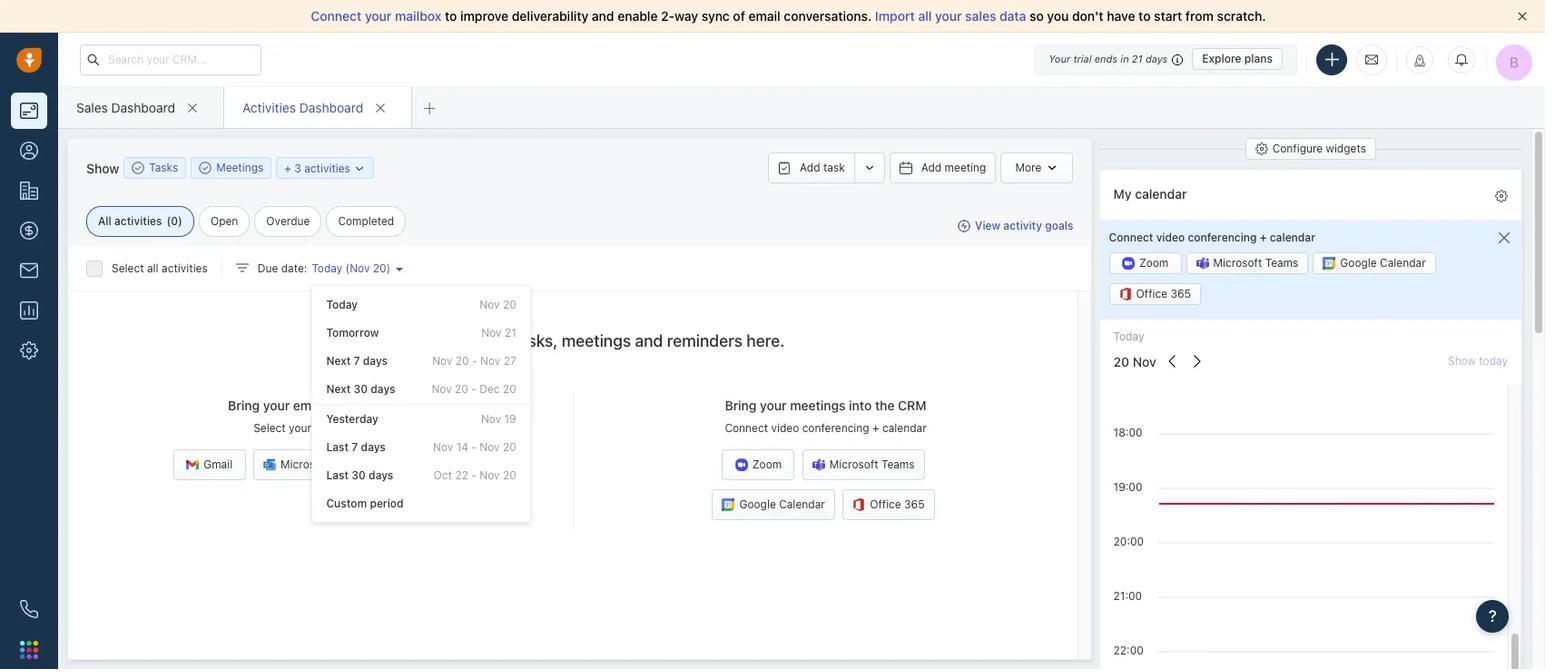 Task type: describe. For each thing, give the bounding box(es) containing it.
7 for last
[[352, 440, 358, 454]]

next 7 days
[[326, 354, 388, 368]]

select inside "bring your emails into the crm select your email provider"
[[253, 421, 286, 435]]

22:00
[[1114, 643, 1144, 657]]

google calendar button for microsoft teams button corresponding to office 365 button to the right
[[1313, 253, 1436, 275]]

have
[[1107, 8, 1135, 24]]

0 horizontal spatial and
[[592, 8, 614, 24]]

zoom for office 365 button to the right's zoom button
[[1139, 256, 1169, 270]]

meetings
[[216, 161, 264, 175]]

nov down upcoming
[[432, 354, 453, 368]]

improve
[[460, 8, 509, 24]]

task
[[824, 161, 845, 174]]

meetings inside bring your meetings into the crm connect video conferencing + calendar
[[790, 398, 846, 413]]

your for bring your meetings into the crm connect video conferencing + calendar
[[760, 398, 787, 413]]

1 horizontal spatial calendar
[[1135, 186, 1187, 201]]

due date:
[[258, 261, 307, 275]]

completed
[[338, 214, 394, 228]]

nov left 27
[[480, 354, 501, 368]]

0 vertical spatial email
[[749, 8, 781, 24]]

your left sales
[[935, 8, 962, 24]]

widgets
[[1326, 142, 1367, 155]]

mailbox
[[395, 8, 442, 24]]

nov 20 - dec 20
[[432, 383, 516, 396]]

20 down nov 14 - nov 20
[[503, 468, 516, 482]]

connect video conferencing + calendar
[[1109, 230, 1316, 244]]

provider
[[345, 421, 387, 435]]

2 vertical spatial today
[[1114, 330, 1144, 344]]

connect for connect video conferencing + calendar
[[1109, 230, 1154, 244]]

27
[[504, 354, 516, 368]]

what's new image
[[1414, 54, 1427, 67]]

days for nov 20 - nov 27
[[363, 354, 388, 368]]

bring your meetings into the crm connect video conferencing + calendar
[[725, 398, 927, 435]]

google for google calendar button related to the left office 365 button microsoft teams button
[[740, 498, 776, 512]]

20 down the 19
[[503, 440, 516, 454]]

microsoft for bring your emails into the crm
[[281, 458, 329, 472]]

1 vertical spatial all
[[147, 261, 159, 275]]

nov 14 - nov 20
[[433, 440, 516, 454]]

in
[[1121, 53, 1129, 64]]

gmail button
[[173, 450, 246, 481]]

yesterday
[[326, 412, 378, 426]]

20 right dec on the left of page
[[503, 383, 516, 396]]

all activities ( 0 )
[[98, 214, 182, 228]]

dec
[[480, 383, 500, 396]]

tasks
[[149, 161, 178, 175]]

your
[[1049, 53, 1071, 64]]

gmail
[[204, 458, 233, 472]]

configure widgets
[[1273, 142, 1367, 155]]

email inside "bring your emails into the crm select your email provider"
[[315, 421, 342, 435]]

0 vertical spatial today
[[312, 261, 342, 275]]

add meeting
[[921, 161, 986, 174]]

+ 3 activities link
[[284, 159, 366, 177]]

freshworks switcher image
[[20, 641, 38, 659]]

meeting
[[945, 161, 986, 174]]

connect inside bring your meetings into the crm connect video conferencing + calendar
[[725, 421, 768, 435]]

conversations.
[[784, 8, 872, 24]]

microsoft teams for office 365 button to the right
[[1214, 256, 1299, 270]]

18:00
[[1114, 426, 1143, 439]]

3
[[294, 161, 301, 175]]

last for last 7 days
[[326, 440, 349, 454]]

explore
[[1202, 52, 1242, 65]]

20 left dec on the left of page
[[455, 383, 468, 396]]

last 30 days
[[326, 468, 393, 482]]

activities for 3
[[304, 161, 350, 175]]

oct 22 - nov 20
[[434, 468, 516, 482]]

your down emails
[[289, 421, 311, 435]]

+ inside "link"
[[284, 161, 291, 175]]

oct
[[434, 468, 452, 482]]

your trial ends in 21 days
[[1049, 53, 1168, 64]]

from
[[1186, 8, 1214, 24]]

your for bring your emails into the crm select your email provider
[[263, 398, 290, 413]]

add task
[[800, 161, 845, 174]]

select all activities
[[112, 261, 208, 275]]

nov down nov 20 - nov 27 on the left bottom of page
[[432, 383, 452, 396]]

the for meetings
[[875, 398, 895, 413]]

0 horizontal spatial office 365 button
[[843, 490, 935, 521]]

crm for bring your emails into the crm
[[384, 398, 413, 413]]

1 vertical spatial +
[[1260, 230, 1267, 244]]

add for add task
[[800, 161, 820, 174]]

0 vertical spatial select
[[112, 261, 144, 275]]

last 7 days
[[326, 440, 386, 454]]

2-
[[661, 8, 675, 24]]

deliverability
[[512, 8, 589, 24]]

ends
[[1095, 53, 1118, 64]]

2 horizontal spatial microsoft
[[1214, 256, 1262, 270]]

21:00
[[1114, 589, 1142, 603]]

microsoft outlook
[[281, 458, 373, 472]]

20:00
[[1114, 535, 1144, 548]]

nov down nov 20
[[482, 326, 502, 340]]

1 vertical spatial 21
[[505, 326, 516, 340]]

nov left the 19
[[481, 412, 501, 426]]

- for nov 14 - nov 20
[[472, 440, 477, 454]]

phone element
[[11, 591, 47, 627]]

nov 20 - nov 27
[[432, 354, 516, 368]]

) for all activities ( 0 )
[[178, 214, 182, 228]]

next 30 days
[[326, 383, 395, 396]]

bring for bring your meetings into the crm
[[725, 398, 757, 413]]

into for emails
[[335, 398, 358, 413]]

- for nov 20 - nov 27
[[472, 354, 477, 368]]

7 for next
[[354, 354, 360, 368]]

1 vertical spatial and
[[635, 331, 663, 350]]

+ inside bring your meetings into the crm connect video conferencing + calendar
[[873, 421, 879, 435]]

tasks,
[[513, 331, 558, 350]]

nov left the 14 at the left
[[433, 440, 453, 454]]

find
[[361, 331, 394, 350]]

trial
[[1074, 53, 1092, 64]]

microsoft teams button for office 365 button to the right
[[1186, 253, 1309, 275]]

activity
[[1004, 219, 1042, 233]]

1 vertical spatial google calendar
[[740, 498, 825, 512]]

days for oct 22 - nov 20
[[369, 468, 393, 482]]

days for nov 20 - dec 20
[[371, 383, 395, 396]]

1 horizontal spatial all
[[918, 8, 932, 24]]

configure
[[1273, 142, 1323, 155]]

sales
[[965, 8, 996, 24]]

more
[[1016, 161, 1042, 174]]

20 up nov 21
[[503, 298, 516, 312]]

scratch.
[[1217, 8, 1266, 24]]

office for office 365 button to the right
[[1136, 287, 1168, 301]]

1 vertical spatial today
[[326, 298, 358, 312]]

0 horizontal spatial calendar
[[779, 498, 825, 512]]

enable
[[618, 8, 658, 24]]

nov right 22
[[480, 468, 500, 482]]

1 horizontal spatial office 365 button
[[1109, 284, 1201, 305]]

19
[[504, 412, 516, 426]]

upcoming
[[435, 331, 509, 350]]

Search your CRM... text field
[[80, 44, 262, 75]]

import all your sales data link
[[875, 8, 1030, 24]]

30 for next
[[354, 383, 368, 396]]

into for meetings
[[849, 398, 872, 413]]

reminders
[[667, 331, 743, 350]]

sales
[[76, 99, 108, 115]]

dashboard for activities dashboard
[[299, 99, 363, 115]]

open
[[211, 214, 238, 228]]

0 vertical spatial conferencing
[[1188, 230, 1257, 244]]

the for emails
[[361, 398, 381, 413]]

nov 21
[[482, 326, 516, 340]]

crm for bring your meetings into the crm
[[898, 398, 927, 413]]

others button
[[390, 450, 463, 481]]

add task button
[[768, 153, 854, 183]]

view
[[975, 219, 1001, 233]]

+ 3 activities button
[[276, 157, 374, 179]]

days for nov 14 - nov 20
[[361, 440, 386, 454]]

view activity goals
[[975, 219, 1074, 233]]

data
[[1000, 8, 1026, 24]]

your for find your upcoming tasks, meetings and reminders here.
[[398, 331, 431, 350]]



Task type: locate. For each thing, give the bounding box(es) containing it.
1 horizontal spatial google calendar
[[1341, 256, 1426, 270]]

0 horizontal spatial +
[[284, 161, 291, 175]]

0 vertical spatial office
[[1136, 287, 1168, 301]]

0 horizontal spatial select
[[112, 261, 144, 275]]

microsoft outlook button
[[253, 450, 383, 481]]

1 horizontal spatial google calendar button
[[1313, 253, 1436, 275]]

teams for office 365 button to the right
[[1265, 256, 1299, 270]]

next up emails
[[326, 383, 351, 396]]

2 to from the left
[[1139, 8, 1151, 24]]

add inside add task button
[[800, 161, 820, 174]]

bring
[[228, 398, 260, 413], [725, 398, 757, 413]]

1 horizontal spatial )
[[386, 261, 391, 275]]

outlook
[[333, 458, 373, 472]]

1 horizontal spatial zoom button
[[1109, 253, 1182, 275]]

nov 19
[[481, 412, 516, 426]]

nov up nov 21
[[480, 298, 500, 312]]

view activity goals link
[[958, 218, 1074, 234]]

days right in
[[1146, 53, 1168, 64]]

2 bring from the left
[[725, 398, 757, 413]]

calendar inside bring your meetings into the crm connect video conferencing + calendar
[[883, 421, 927, 435]]

0 vertical spatial microsoft teams button
[[1186, 253, 1309, 275]]

and left enable
[[592, 8, 614, 24]]

microsoft teams button for the left office 365 button
[[803, 450, 925, 481]]

1 last from the top
[[326, 440, 349, 454]]

0 horizontal spatial office
[[870, 498, 901, 512]]

bring down here.
[[725, 398, 757, 413]]

1 to from the left
[[445, 8, 457, 24]]

1 vertical spatial activities
[[114, 214, 162, 228]]

0 vertical spatial connect
[[311, 8, 362, 24]]

to left 'start'
[[1139, 8, 1151, 24]]

video inside bring your meetings into the crm connect video conferencing + calendar
[[771, 421, 799, 435]]

next down tomorrow
[[326, 354, 351, 368]]

0 horizontal spatial google calendar button
[[712, 490, 835, 521]]

1 horizontal spatial microsoft teams button
[[1186, 253, 1309, 275]]

video down my calendar
[[1157, 230, 1185, 244]]

my
[[1114, 186, 1132, 201]]

21 right in
[[1132, 53, 1143, 64]]

0 horizontal spatial zoom button
[[722, 450, 795, 481]]

plans
[[1245, 52, 1273, 65]]

don't
[[1072, 8, 1104, 24]]

all
[[98, 214, 112, 228]]

20 down upcoming
[[456, 354, 469, 368]]

2 horizontal spatial connect
[[1109, 230, 1154, 244]]

365 for office 365 button to the right
[[1171, 287, 1191, 301]]

microsoft teams button down bring your meetings into the crm connect video conferencing + calendar
[[803, 450, 925, 481]]

-
[[472, 354, 477, 368], [471, 383, 477, 396], [472, 440, 477, 454], [472, 468, 477, 482]]

1 horizontal spatial dashboard
[[299, 99, 363, 115]]

0 horizontal spatial teams
[[882, 458, 915, 472]]

overdue
[[266, 214, 310, 228]]

1 horizontal spatial bring
[[725, 398, 757, 413]]

1 vertical spatial microsoft teams button
[[803, 450, 925, 481]]

2 vertical spatial +
[[873, 421, 879, 435]]

0 vertical spatial google calendar
[[1341, 256, 1426, 270]]

1 vertical spatial conferencing
[[802, 421, 870, 435]]

1 vertical spatial google
[[740, 498, 776, 512]]

22
[[455, 468, 468, 482]]

0 vertical spatial 30
[[354, 383, 368, 396]]

you
[[1047, 8, 1069, 24]]

) left open
[[178, 214, 182, 228]]

crm inside bring your meetings into the crm connect video conferencing + calendar
[[898, 398, 927, 413]]

activities
[[242, 99, 296, 115]]

0 vertical spatial video
[[1157, 230, 1185, 244]]

20 down completed
[[373, 261, 386, 275]]

0 vertical spatial office 365
[[1136, 287, 1191, 301]]

select down all activities ( 0 )
[[112, 261, 144, 275]]

activities dashboard
[[242, 99, 363, 115]]

) down completed
[[386, 261, 391, 275]]

and left reminders at the left of the page
[[635, 331, 663, 350]]

connect your mailbox link
[[311, 8, 445, 24]]

activities right all
[[114, 214, 162, 228]]

your left emails
[[263, 398, 290, 413]]

goals
[[1045, 219, 1074, 233]]

0 horizontal spatial 21
[[505, 326, 516, 340]]

your down here.
[[760, 398, 787, 413]]

0 vertical spatial google calendar button
[[1313, 253, 1436, 275]]

send email image
[[1366, 52, 1378, 67]]

of
[[733, 8, 745, 24]]

21
[[1132, 53, 1143, 64], [505, 326, 516, 340]]

the
[[361, 398, 381, 413], [875, 398, 895, 413]]

tomorrow
[[326, 326, 379, 340]]

all down all activities ( 0 )
[[147, 261, 159, 275]]

video
[[1157, 230, 1185, 244], [771, 421, 799, 435]]

office 365 button
[[1109, 284, 1201, 305], [843, 490, 935, 521]]

google
[[1341, 256, 1377, 270], [740, 498, 776, 512]]

nov 20
[[480, 298, 516, 312]]

others
[[418, 458, 453, 472]]

1 horizontal spatial meetings
[[790, 398, 846, 413]]

email down emails
[[315, 421, 342, 435]]

teams down bring your meetings into the crm connect video conferencing + calendar
[[882, 458, 915, 472]]

my calendar
[[1114, 186, 1187, 201]]

due
[[258, 261, 278, 275]]

0 vertical spatial +
[[284, 161, 291, 175]]

microsoft teams down bring your meetings into the crm connect video conferencing + calendar
[[830, 458, 915, 472]]

zoom
[[1139, 256, 1169, 270], [753, 458, 782, 472]]

- right the 14 at the left
[[472, 440, 477, 454]]

1 horizontal spatial 21
[[1132, 53, 1143, 64]]

configure widgets button
[[1246, 138, 1376, 160]]

1 vertical spatial meetings
[[790, 398, 846, 413]]

+ 3 activities
[[284, 161, 350, 175]]

365
[[1171, 287, 1191, 301], [904, 498, 925, 512]]

your right find at the left of the page
[[398, 331, 431, 350]]

1 vertical spatial last
[[326, 468, 349, 482]]

microsoft for bring your meetings into the crm
[[830, 458, 879, 472]]

1 vertical spatial 30
[[352, 468, 366, 482]]

video down here.
[[771, 421, 799, 435]]

1 horizontal spatial office 365
[[1136, 287, 1191, 301]]

add inside add meeting button
[[921, 161, 942, 174]]

microsoft teams button down connect video conferencing + calendar
[[1186, 253, 1309, 275]]

0 vertical spatial calendar
[[1135, 186, 1187, 201]]

1 vertical spatial calendar
[[1270, 230, 1316, 244]]

2 into from the left
[[849, 398, 872, 413]]

1 horizontal spatial connect
[[725, 421, 768, 435]]

2 dashboard from the left
[[299, 99, 363, 115]]

1 vertical spatial 7
[[352, 440, 358, 454]]

( down completed
[[346, 261, 350, 275]]

0 vertical spatial all
[[918, 8, 932, 24]]

1 horizontal spatial to
[[1139, 8, 1151, 24]]

conferencing inside bring your meetings into the crm connect video conferencing + calendar
[[802, 421, 870, 435]]

close image
[[1518, 12, 1527, 21]]

microsoft down connect video conferencing + calendar
[[1214, 256, 1262, 270]]

bring your emails into the crm select your email provider
[[228, 398, 413, 435]]

add left task
[[800, 161, 820, 174]]

1 horizontal spatial zoom
[[1139, 256, 1169, 270]]

30 for last
[[352, 468, 366, 482]]

crm
[[384, 398, 413, 413], [898, 398, 927, 413]]

0 horizontal spatial to
[[445, 8, 457, 24]]

1 the from the left
[[361, 398, 381, 413]]

next for next 7 days
[[326, 354, 351, 368]]

add meeting button
[[890, 153, 996, 183]]

19:00
[[1114, 480, 1143, 494]]

1 add from the left
[[800, 161, 820, 174]]

1 vertical spatial google calendar button
[[712, 490, 835, 521]]

microsoft down bring your meetings into the crm connect video conferencing + calendar
[[830, 458, 879, 472]]

1 vertical spatial office 365 button
[[843, 490, 935, 521]]

google calendar button for the left office 365 button microsoft teams button
[[712, 490, 835, 521]]

show
[[86, 160, 119, 176]]

more button
[[1001, 153, 1074, 183], [1001, 153, 1074, 183]]

last up 'custom'
[[326, 468, 349, 482]]

activities right "3"
[[304, 161, 350, 175]]

zoom for the left office 365 button's zoom button
[[753, 458, 782, 472]]

1 bring from the left
[[228, 398, 260, 413]]

7 up the 'outlook'
[[352, 440, 358, 454]]

teams for the left office 365 button
[[882, 458, 915, 472]]

microsoft teams for the left office 365 button
[[830, 458, 915, 472]]

0 horizontal spatial microsoft
[[281, 458, 329, 472]]

1 horizontal spatial office
[[1136, 287, 1168, 301]]

nov up 18:00
[[1133, 354, 1157, 369]]

your inside bring your meetings into the crm connect video conferencing + calendar
[[760, 398, 787, 413]]

email
[[749, 8, 781, 24], [315, 421, 342, 435]]

1 vertical spatial zoom button
[[722, 450, 795, 481]]

7 up 'next 30 days' at the left of the page
[[354, 354, 360, 368]]

0 vertical spatial (
[[167, 214, 171, 228]]

1 horizontal spatial +
[[873, 421, 879, 435]]

zoom button down my calendar
[[1109, 253, 1182, 275]]

connect left "mailbox"
[[311, 8, 362, 24]]

explore plans link
[[1192, 48, 1283, 70]]

2 last from the top
[[326, 468, 349, 482]]

1 next from the top
[[326, 354, 351, 368]]

1 vertical spatial office
[[870, 498, 901, 512]]

( up select all activities on the left
[[167, 214, 171, 228]]

microsoft left the 'outlook'
[[281, 458, 329, 472]]

your for connect your mailbox to improve deliverability and enable 2-way sync of email conversations. import all your sales data so you don't have to start from scratch.
[[365, 8, 392, 24]]

1 horizontal spatial crm
[[898, 398, 927, 413]]

your left "mailbox"
[[365, 8, 392, 24]]

next for next 30 days
[[326, 383, 351, 396]]

select up microsoft outlook button
[[253, 421, 286, 435]]

0 vertical spatial zoom button
[[1109, 253, 1182, 275]]

and
[[592, 8, 614, 24], [635, 331, 663, 350]]

1 vertical spatial select
[[253, 421, 286, 435]]

0 horizontal spatial into
[[335, 398, 358, 413]]

0 vertical spatial )
[[178, 214, 182, 228]]

bring for bring your emails into the crm
[[228, 398, 260, 413]]

2 add from the left
[[921, 161, 942, 174]]

zoom button for the left office 365 button
[[722, 450, 795, 481]]

zoom down connect video conferencing + calendar
[[1139, 256, 1169, 270]]

0 vertical spatial 7
[[354, 354, 360, 368]]

0 horizontal spatial dashboard
[[111, 99, 175, 115]]

zoom button down bring your meetings into the crm connect video conferencing + calendar
[[722, 450, 795, 481]]

1 horizontal spatial (
[[346, 261, 350, 275]]

1 crm from the left
[[384, 398, 413, 413]]

last for last 30 days
[[326, 468, 349, 482]]

explore plans
[[1202, 52, 1273, 65]]

nov
[[350, 261, 370, 275], [480, 298, 500, 312], [482, 326, 502, 340], [1133, 354, 1157, 369], [432, 354, 453, 368], [480, 354, 501, 368], [432, 383, 452, 396], [481, 412, 501, 426], [433, 440, 453, 454], [480, 440, 500, 454], [480, 468, 500, 482]]

0
[[171, 214, 178, 228]]

1 horizontal spatial video
[[1157, 230, 1185, 244]]

into
[[335, 398, 358, 413], [849, 398, 872, 413]]

1 horizontal spatial 365
[[1171, 287, 1191, 301]]

activities inside "link"
[[304, 161, 350, 175]]

0 horizontal spatial meetings
[[562, 331, 631, 350]]

1 vertical spatial zoom
[[753, 458, 782, 472]]

today up 20 nov
[[1114, 330, 1144, 344]]

30 down last 7 days
[[352, 468, 366, 482]]

sync
[[702, 8, 730, 24]]

days down the provider
[[361, 440, 386, 454]]

20 nov
[[1114, 354, 1157, 369]]

google calendar
[[1341, 256, 1426, 270], [740, 498, 825, 512]]

to right "mailbox"
[[445, 8, 457, 24]]

last up the microsoft outlook
[[326, 440, 349, 454]]

0 vertical spatial last
[[326, 440, 349, 454]]

into inside bring your meetings into the crm connect video conferencing + calendar
[[849, 398, 872, 413]]

the inside "bring your emails into the crm select your email provider"
[[361, 398, 381, 413]]

all right import
[[918, 8, 932, 24]]

microsoft teams down connect video conferencing + calendar
[[1214, 256, 1299, 270]]

- for nov 20 - dec 20
[[471, 383, 477, 396]]

meetings
[[562, 331, 631, 350], [790, 398, 846, 413]]

bring inside bring your meetings into the crm connect video conferencing + calendar
[[725, 398, 757, 413]]

+
[[284, 161, 291, 175], [1260, 230, 1267, 244], [873, 421, 879, 435]]

your
[[365, 8, 392, 24], [935, 8, 962, 24], [398, 331, 431, 350], [263, 398, 290, 413], [760, 398, 787, 413], [289, 421, 311, 435]]

0 vertical spatial teams
[[1265, 256, 1299, 270]]

1 vertical spatial (
[[346, 261, 350, 275]]

1 horizontal spatial and
[[635, 331, 663, 350]]

connect down here.
[[725, 421, 768, 435]]

days down find at the left of the page
[[363, 354, 388, 368]]

nov down completed
[[350, 261, 370, 275]]

microsoft inside microsoft outlook button
[[281, 458, 329, 472]]

- left dec on the left of page
[[471, 383, 477, 396]]

zoom down bring your meetings into the crm connect video conferencing + calendar
[[753, 458, 782, 472]]

today right date:
[[312, 261, 342, 275]]

365 for the left office 365 button
[[904, 498, 925, 512]]

office 365 for the left office 365 button
[[870, 498, 925, 512]]

connect your mailbox to improve deliverability and enable 2-way sync of email conversations. import all your sales data so you don't have to start from scratch.
[[311, 8, 1266, 24]]

activities
[[304, 161, 350, 175], [114, 214, 162, 228], [162, 261, 208, 275]]

dashboard for sales dashboard
[[111, 99, 175, 115]]

1 horizontal spatial conferencing
[[1188, 230, 1257, 244]]

next
[[326, 354, 351, 368], [326, 383, 351, 396]]

0 vertical spatial zoom
[[1139, 256, 1169, 270]]

connect down my
[[1109, 230, 1154, 244]]

0 vertical spatial 21
[[1132, 53, 1143, 64]]

0 horizontal spatial all
[[147, 261, 159, 275]]

2 crm from the left
[[898, 398, 927, 413]]

2 the from the left
[[875, 398, 895, 413]]

today ( nov 20 )
[[312, 261, 391, 275]]

0 vertical spatial microsoft teams
[[1214, 256, 1299, 270]]

2 next from the top
[[326, 383, 351, 396]]

add left the meeting
[[921, 161, 942, 174]]

here.
[[747, 331, 785, 350]]

21 up 27
[[505, 326, 516, 340]]

to
[[445, 8, 457, 24], [1139, 8, 1151, 24]]

bring inside "bring your emails into the crm select your email provider"
[[228, 398, 260, 413]]

0 vertical spatial and
[[592, 8, 614, 24]]

1 horizontal spatial microsoft teams
[[1214, 256, 1299, 270]]

find your upcoming tasks, meetings and reminders here.
[[361, 331, 785, 350]]

2 horizontal spatial calendar
[[1270, 230, 1316, 244]]

1 dashboard from the left
[[111, 99, 175, 115]]

2 horizontal spatial +
[[1260, 230, 1267, 244]]

days
[[1146, 53, 1168, 64], [363, 354, 388, 368], [371, 383, 395, 396], [361, 440, 386, 454], [369, 468, 393, 482]]

conferencing
[[1188, 230, 1257, 244], [802, 421, 870, 435]]

nov right the 14 at the left
[[480, 440, 500, 454]]

activities down 0
[[162, 261, 208, 275]]

0 horizontal spatial google calendar
[[740, 498, 825, 512]]

teams down connect video conferencing + calendar
[[1265, 256, 1299, 270]]

connect for connect your mailbox to improve deliverability and enable 2-way sync of email conversations. import all your sales data so you don't have to start from scratch.
[[311, 8, 362, 24]]

phone image
[[20, 600, 38, 618]]

dashboard
[[111, 99, 175, 115], [299, 99, 363, 115]]

0 horizontal spatial the
[[361, 398, 381, 413]]

- right 22
[[472, 468, 477, 482]]

days down next 7 days
[[371, 383, 395, 396]]

20 up 18:00
[[1114, 354, 1130, 369]]

dashboard up + 3 activities "link" at the left top of page
[[299, 99, 363, 115]]

30 down next 7 days
[[354, 383, 368, 396]]

crm inside "bring your emails into the crm select your email provider"
[[384, 398, 413, 413]]

start
[[1154, 8, 1183, 24]]

zoom button for office 365 button to the right
[[1109, 253, 1182, 275]]

activities for all
[[162, 261, 208, 275]]

1 horizontal spatial the
[[875, 398, 895, 413]]

google for microsoft teams button corresponding to office 365 button to the right google calendar button
[[1341, 256, 1377, 270]]

0 horizontal spatial )
[[178, 214, 182, 228]]

1 into from the left
[[335, 398, 358, 413]]

)
[[178, 214, 182, 228], [386, 261, 391, 275]]

) for today ( nov 20 )
[[386, 261, 391, 275]]

0 vertical spatial meetings
[[562, 331, 631, 350]]

0 vertical spatial google
[[1341, 256, 1377, 270]]

bring up "gmail"
[[228, 398, 260, 413]]

connect
[[311, 8, 362, 24], [1109, 230, 1154, 244], [725, 421, 768, 435]]

1 vertical spatial 365
[[904, 498, 925, 512]]

calendar
[[1380, 256, 1426, 270], [779, 498, 825, 512]]

down image
[[353, 162, 366, 175]]

20
[[373, 261, 386, 275], [503, 298, 516, 312], [1114, 354, 1130, 369], [456, 354, 469, 368], [455, 383, 468, 396], [503, 383, 516, 396], [503, 440, 516, 454], [503, 468, 516, 482]]

1 horizontal spatial calendar
[[1380, 256, 1426, 270]]

microsoft
[[1214, 256, 1262, 270], [281, 458, 329, 472], [830, 458, 879, 472]]

0 horizontal spatial (
[[167, 214, 171, 228]]

1 vertical spatial microsoft teams
[[830, 458, 915, 472]]

email right of
[[749, 8, 781, 24]]

dashboard right 'sales'
[[111, 99, 175, 115]]

office for the left office 365 button
[[870, 498, 901, 512]]

the inside bring your meetings into the crm connect video conferencing + calendar
[[875, 398, 895, 413]]

days up period
[[369, 468, 393, 482]]

0 horizontal spatial video
[[771, 421, 799, 435]]

- for oct 22 - nov 20
[[472, 468, 477, 482]]

0 vertical spatial next
[[326, 354, 351, 368]]

sales dashboard
[[76, 99, 175, 115]]

- down upcoming
[[472, 354, 477, 368]]

add for add meeting
[[921, 161, 942, 174]]

office 365 for office 365 button to the right
[[1136, 287, 1191, 301]]

0 horizontal spatial calendar
[[883, 421, 927, 435]]

today up tomorrow
[[326, 298, 358, 312]]

0 horizontal spatial microsoft teams
[[830, 458, 915, 472]]

1 vertical spatial connect
[[1109, 230, 1154, 244]]

into inside "bring your emails into the crm select your email provider"
[[335, 398, 358, 413]]

custom
[[326, 497, 367, 510]]



Task type: vqa. For each thing, say whether or not it's contained in the screenshot.


